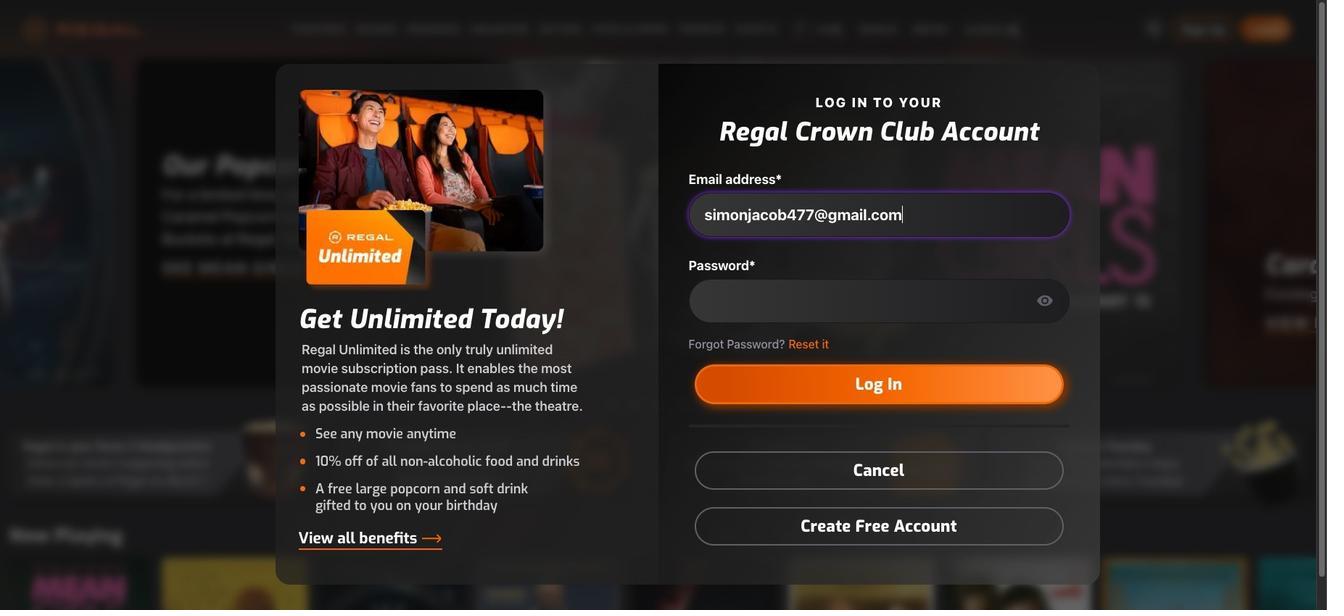 Task type: vqa. For each thing, say whether or not it's contained in the screenshot.
the "A"
no



Task type: describe. For each thing, give the bounding box(es) containing it.
for a limited time, get mean girls pink caramel popcorn and collectible popcorn buckets at regal. they're so fetch! image
[[136, 58, 1181, 387]]

regal dark background image
[[0, 0, 1328, 109]]

dune popcorn 4 image
[[227, 419, 322, 510]]

4dx movies image
[[788, 19, 849, 39]]

for a limited time, get mean girls pink caramel popcorn and collectible popcorn buckets at regal. they're so fetch! element
[[136, 58, 1181, 387]]

rpx movies image
[[910, 19, 954, 39]]

regal tag image
[[557, 419, 651, 510]]

get unlimited today! thumbnail image
[[299, 90, 553, 292]]

toggle password visibility image
[[1037, 295, 1053, 307]]

example@example.com email field
[[689, 193, 1070, 237]]



Task type: locate. For each thing, give the bounding box(es) containing it.
screenx movies image
[[965, 19, 1026, 39]]

go to homepage image
[[23, 17, 143, 41]]

None password field
[[689, 279, 1070, 323]]

regal unlimited card image
[[886, 419, 980, 510]]

main element
[[286, 19, 1031, 39]]

imax movies image
[[859, 19, 900, 39]]

popcorn bucket image
[[1215, 419, 1309, 510]]



